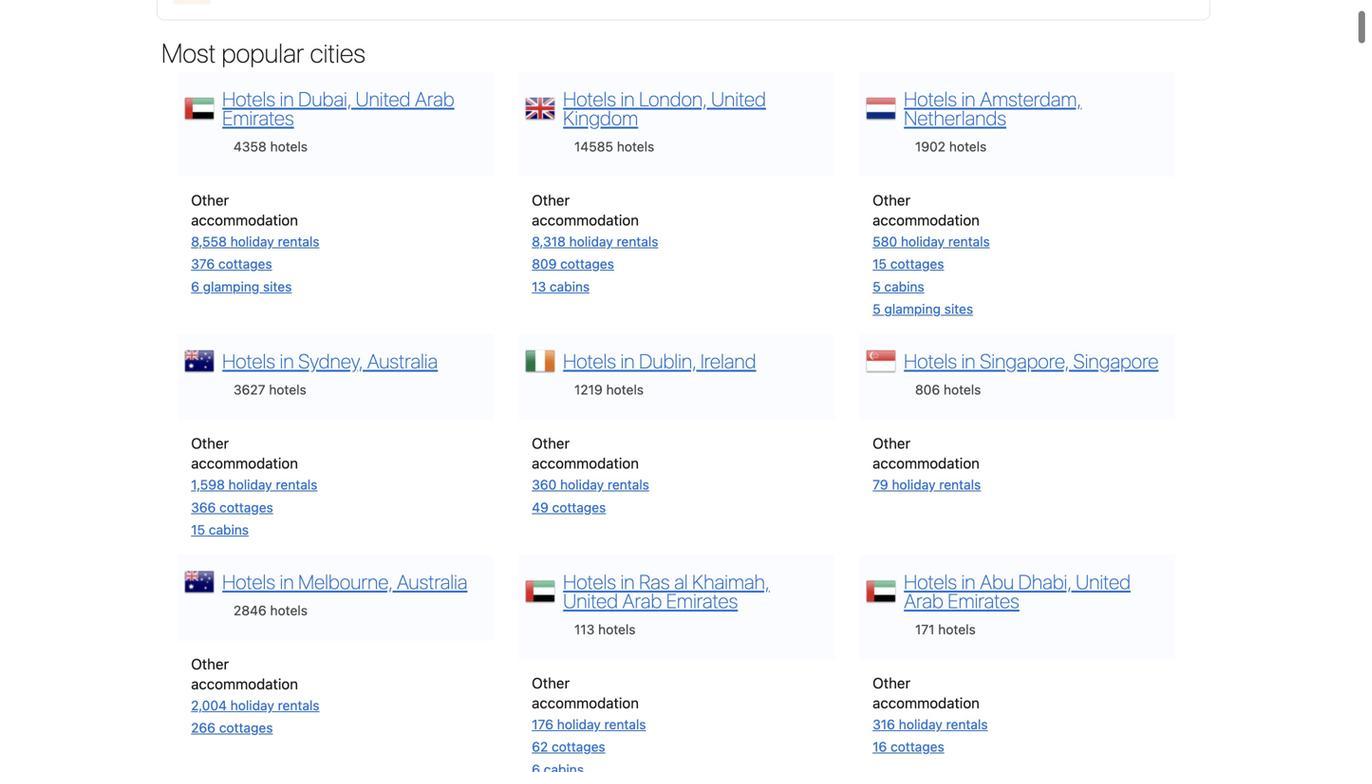 Task type: locate. For each thing, give the bounding box(es) containing it.
in inside 'hotels in singapore, singapore 806 hotels'
[[962, 349, 976, 373]]

other accommodation 316 holiday rentals 16 cottages
[[873, 674, 988, 755]]

cottages down 580 holiday rentals link
[[891, 256, 945, 272]]

cabins for 1902
[[885, 279, 925, 294]]

accommodation up 1,598 holiday rentals link
[[191, 455, 298, 472]]

1 horizontal spatial cabins
[[550, 279, 590, 294]]

hotels in melbourne, australia link
[[222, 570, 468, 594]]

united right dhabi,
[[1076, 570, 1131, 594]]

cottages down 1,598 holiday rentals link
[[220, 499, 273, 515]]

580 holiday rentals link
[[873, 233, 991, 249]]

in for london,
[[621, 87, 635, 110]]

809 cottages link
[[532, 256, 614, 272]]

79
[[873, 477, 889, 493]]

hotels inside hotels in dubai, united arab emirates 4358 hotels
[[222, 87, 276, 110]]

hotels in ras al khaimah, united arab emirates 113 hotels
[[564, 570, 770, 637]]

rentals inside other accommodation 360 holiday rentals 49 cottages
[[608, 477, 650, 493]]

62
[[532, 739, 548, 755]]

1 vertical spatial 15
[[191, 522, 205, 538]]

accommodation inside other accommodation 8,558 holiday rentals 376 cottages 6 glamping sites
[[191, 211, 298, 228]]

holiday for hotels in amsterdam, netherlands
[[901, 233, 945, 249]]

australia inside hotels in melbourne, australia 2846 hotels
[[397, 570, 468, 594]]

hotels inside hotels in amsterdam, netherlands 1902 hotels
[[905, 87, 958, 110]]

cottages for hotels in dublin, ireland
[[552, 499, 606, 515]]

hotels down netherlands
[[950, 138, 987, 154]]

cottages for hotels in amsterdam, netherlands
[[891, 256, 945, 272]]

accommodation up 360 holiday rentals link
[[532, 455, 639, 472]]

5 down 15 cottages link
[[873, 279, 881, 294]]

holiday up 809 cottages link
[[570, 233, 613, 249]]

cottages inside other accommodation 8,558 holiday rentals 376 cottages 6 glamping sites
[[218, 256, 272, 272]]

0 vertical spatial 5
[[873, 279, 881, 294]]

cottages down 8,318 holiday rentals link
[[561, 256, 614, 272]]

cottages inside other accommodation 1,598 holiday rentals 366 cottages 15 cabins
[[220, 499, 273, 515]]

rentals for hotels in dublin, ireland
[[608, 477, 650, 493]]

in inside hotels in ras al khaimah, united arab emirates 113 hotels
[[621, 570, 635, 594]]

cottages up 6 glamping sites link
[[218, 256, 272, 272]]

accommodation inside other accommodation 8,318 holiday rentals 809 cottages 13 cabins
[[532, 211, 639, 228]]

arab inside hotels in ras al khaimah, united arab emirates 113 hotels
[[623, 589, 662, 613]]

holiday up 16 cottages link
[[899, 717, 943, 732]]

australia for hotels in sydney, australia
[[367, 349, 438, 373]]

2 horizontal spatial arab
[[905, 589, 944, 613]]

0 vertical spatial australia
[[367, 349, 438, 373]]

accommodation for hotels in dublin, ireland
[[532, 455, 639, 472]]

rentals inside other accommodation 1,598 holiday rentals 366 cottages 15 cabins
[[276, 477, 318, 493]]

cities
[[310, 37, 366, 68]]

15 down 366
[[191, 522, 205, 538]]

in left abu
[[962, 570, 976, 594]]

hotels right 1219 on the left
[[607, 382, 644, 398]]

hotels right 113
[[599, 622, 636, 637]]

accommodation up 580 holiday rentals link
[[873, 211, 980, 228]]

0 vertical spatial sites
[[263, 279, 292, 294]]

15 down 580
[[873, 256, 887, 272]]

ireland
[[701, 349, 757, 373]]

holiday up 366 cottages link
[[229, 477, 272, 493]]

australia for hotels in melbourne, australia
[[397, 570, 468, 594]]

hotels inside hotels in london, united kingdom 14585 hotels
[[564, 87, 617, 110]]

holiday for hotels in sydney, australia
[[229, 477, 272, 493]]

in left ras
[[621, 570, 635, 594]]

other accommodation 8,558 holiday rentals 376 cottages 6 glamping sites
[[191, 191, 320, 294]]

in left melbourne,
[[280, 570, 294, 594]]

other accommodation 360 holiday rentals 49 cottages
[[532, 435, 650, 515]]

316 holiday rentals link
[[873, 717, 988, 732]]

in left amsterdam,
[[962, 87, 976, 110]]

rentals right "360"
[[608, 477, 650, 493]]

15 inside other accommodation 1,598 holiday rentals 366 cottages 15 cabins
[[191, 522, 205, 538]]

2,004
[[191, 698, 227, 713]]

accommodation up 176 holiday rentals link
[[532, 694, 639, 711]]

holiday inside other accommodation 316 holiday rentals 16 cottages
[[899, 717, 943, 732]]

in for amsterdam,
[[962, 87, 976, 110]]

2 horizontal spatial cabins
[[885, 279, 925, 294]]

hotels inside hotels in sydney, australia 3627 hotels
[[269, 382, 307, 398]]

1 vertical spatial australia
[[397, 570, 468, 594]]

other up the 1,598
[[191, 435, 229, 452]]

in inside hotels in abu dhabi, united arab emirates 171 hotels
[[962, 570, 976, 594]]

hotels right 14585
[[617, 138, 655, 154]]

accommodation inside other accommodation 1,598 holiday rentals 366 cottages 15 cabins
[[191, 455, 298, 472]]

0 horizontal spatial 15
[[191, 522, 205, 538]]

cabins inside other accommodation 8,318 holiday rentals 809 cottages 13 cabins
[[550, 279, 590, 294]]

other up the 2,004
[[191, 655, 229, 672]]

other inside other accommodation 8,558 holiday rentals 376 cottages 6 glamping sites
[[191, 191, 229, 208]]

other inside other accommodation 79 holiday rentals
[[873, 435, 911, 452]]

in left dubai,
[[280, 87, 294, 110]]

hotels right 806
[[944, 382, 982, 398]]

cottages inside other accommodation 360 holiday rentals 49 cottages
[[552, 499, 606, 515]]

united right dubai,
[[356, 87, 411, 110]]

cottages inside other accommodation 2,004 holiday rentals 266 cottages
[[219, 720, 273, 736]]

1 horizontal spatial sites
[[945, 301, 974, 317]]

cottages inside other accommodation 8,318 holiday rentals 809 cottages 13 cabins
[[561, 256, 614, 272]]

hotels right 4358
[[270, 138, 308, 154]]

united inside hotels in dubai, united arab emirates 4358 hotels
[[356, 87, 411, 110]]

accommodation inside other accommodation 316 holiday rentals 16 cottages
[[873, 694, 980, 711]]

accommodation up 79 holiday rentals link
[[873, 455, 980, 472]]

cottages inside other accommodation 316 holiday rentals 16 cottages
[[891, 739, 945, 755]]

hotels inside hotels in sydney, australia 3627 hotels
[[222, 349, 276, 373]]

5 down 5 cabins link
[[873, 301, 881, 317]]

1,598 holiday rentals link
[[191, 477, 318, 493]]

1 vertical spatial sites
[[945, 301, 974, 317]]

cabins
[[550, 279, 590, 294], [885, 279, 925, 294], [209, 522, 249, 538]]

in for sydney,
[[280, 349, 294, 373]]

in inside hotels in sydney, australia 3627 hotels
[[280, 349, 294, 373]]

in inside hotels in dubai, united arab emirates 4358 hotels
[[280, 87, 294, 110]]

other inside other accommodation 360 holiday rentals 49 cottages
[[532, 435, 570, 452]]

cabins for kingdom
[[550, 279, 590, 294]]

glamping inside other accommodation 8,558 holiday rentals 376 cottages 6 glamping sites
[[203, 279, 260, 294]]

sydney,
[[298, 349, 363, 373]]

rentals right the 1,598
[[276, 477, 318, 493]]

sites down 580 holiday rentals link
[[945, 301, 974, 317]]

united
[[356, 87, 411, 110], [712, 87, 767, 110], [1076, 570, 1131, 594], [564, 589, 618, 613]]

accommodation for hotels in dubai, united arab emirates
[[191, 211, 298, 228]]

0 horizontal spatial arab
[[415, 87, 455, 110]]

in inside hotels in melbourne, australia 2846 hotels
[[280, 570, 294, 594]]

15
[[873, 256, 887, 272], [191, 522, 205, 538]]

other for hotels in sydney, australia
[[191, 435, 229, 452]]

accommodation inside other accommodation 580 holiday rentals 15 cottages 5 cabins 5 glamping sites
[[873, 211, 980, 228]]

13 cabins link
[[532, 279, 590, 294]]

rentals right 8,318 on the top left of page
[[617, 233, 659, 249]]

62 cottages link
[[532, 739, 606, 755]]

hotels inside hotels in dublin, ireland 1219 hotels
[[607, 382, 644, 398]]

holiday
[[231, 233, 274, 249], [570, 233, 613, 249], [901, 233, 945, 249], [229, 477, 272, 493], [561, 477, 604, 493], [892, 477, 936, 493], [231, 698, 274, 713], [557, 717, 601, 732], [899, 717, 943, 732]]

holiday for hotels in dubai, united arab emirates
[[231, 233, 274, 249]]

holiday up 266 cottages link
[[231, 698, 274, 713]]

holiday up 15 cottages link
[[901, 233, 945, 249]]

other inside other accommodation 2,004 holiday rentals 266 cottages
[[191, 655, 229, 672]]

accommodation inside other accommodation 360 holiday rentals 49 cottages
[[532, 455, 639, 472]]

cottages for hotels in sydney, australia
[[220, 499, 273, 515]]

london,
[[639, 87, 707, 110]]

sites down 8,558 holiday rentals link at the left top
[[263, 279, 292, 294]]

0 vertical spatial glamping
[[203, 279, 260, 294]]

hotels inside hotels in ras al khaimah, united arab emirates 113 hotels
[[564, 570, 617, 594]]

rentals inside other accommodation 79 holiday rentals
[[940, 477, 982, 493]]

holiday inside other accommodation 360 holiday rentals 49 cottages
[[561, 477, 604, 493]]

other up 8,318 on the top left of page
[[532, 191, 570, 208]]

1 horizontal spatial glamping
[[885, 301, 941, 317]]

cottages down 316 holiday rentals link
[[891, 739, 945, 755]]

hotels
[[270, 138, 308, 154], [617, 138, 655, 154], [950, 138, 987, 154], [269, 382, 307, 398], [607, 382, 644, 398], [944, 382, 982, 398], [270, 603, 308, 618], [599, 622, 636, 637], [939, 622, 976, 637]]

hotels up 806
[[905, 349, 958, 373]]

holiday right 79
[[892, 477, 936, 493]]

other up 176
[[532, 674, 570, 691]]

in for melbourne,
[[280, 570, 294, 594]]

rentals inside other accommodation 8,318 holiday rentals 809 cottages 13 cabins
[[617, 233, 659, 249]]

rentals up 6 glamping sites link
[[278, 233, 320, 249]]

united inside hotels in ras al khaimah, united arab emirates 113 hotels
[[564, 589, 618, 613]]

other up 8,558
[[191, 191, 229, 208]]

rentals right 79
[[940, 477, 982, 493]]

holiday up the 376 cottages link
[[231, 233, 274, 249]]

hotels right 2846
[[270, 603, 308, 618]]

16 cottages link
[[873, 739, 945, 755]]

hotels up 1219 on the left
[[564, 349, 617, 373]]

hotels up the 3627
[[222, 349, 276, 373]]

0 horizontal spatial emirates
[[222, 106, 294, 129]]

other accommodation 8,318 holiday rentals 809 cottages 13 cabins
[[532, 191, 659, 294]]

809
[[532, 256, 557, 272]]

4358
[[234, 138, 267, 154]]

holiday for hotels in london, united kingdom
[[570, 233, 613, 249]]

accommodation up 8,558 holiday rentals link at the left top
[[191, 211, 298, 228]]

holiday inside other accommodation 1,598 holiday rentals 366 cottages 15 cabins
[[229, 477, 272, 493]]

australia right melbourne,
[[397, 570, 468, 594]]

cabins for 3627
[[209, 522, 249, 538]]

0 vertical spatial 15
[[873, 256, 887, 272]]

in left london,
[[621, 87, 635, 110]]

al
[[675, 570, 688, 594]]

in left the 'singapore,'
[[962, 349, 976, 373]]

cabins down 366 cottages link
[[209, 522, 249, 538]]

hotels in melbourne, australia 2846 hotels
[[222, 570, 468, 618]]

in inside hotels in amsterdam, netherlands 1902 hotels
[[962, 87, 976, 110]]

hotels inside hotels in abu dhabi, united arab emirates 171 hotels
[[905, 570, 958, 594]]

cabins inside other accommodation 580 holiday rentals 15 cottages 5 cabins 5 glamping sites
[[885, 279, 925, 294]]

holiday inside other accommodation 8,558 holiday rentals 376 cottages 6 glamping sites
[[231, 233, 274, 249]]

australia inside hotels in sydney, australia 3627 hotels
[[367, 349, 438, 373]]

1 horizontal spatial 15
[[873, 256, 887, 272]]

366 cottages link
[[191, 499, 273, 515]]

hotels inside 'hotels in singapore, singapore 806 hotels'
[[905, 349, 958, 373]]

1 horizontal spatial emirates
[[667, 589, 738, 613]]

0 horizontal spatial cabins
[[209, 522, 249, 538]]

cottages down 176 holiday rentals link
[[552, 739, 606, 755]]

other up 316
[[873, 674, 911, 691]]

1 vertical spatial glamping
[[885, 301, 941, 317]]

hotels up 113
[[564, 570, 617, 594]]

kingdom
[[564, 106, 639, 129]]

dublin,
[[639, 349, 697, 373]]

accommodation inside other accommodation 2,004 holiday rentals 266 cottages
[[191, 675, 298, 692]]

hotels up 14585
[[564, 87, 617, 110]]

glamping down the 376 cottages link
[[203, 279, 260, 294]]

emirates inside hotels in abu dhabi, united arab emirates 171 hotels
[[948, 589, 1020, 613]]

rentals right 316
[[947, 717, 988, 732]]

hotels right the 171
[[939, 622, 976, 637]]

holiday inside other accommodation 2,004 holiday rentals 266 cottages
[[231, 698, 274, 713]]

176 holiday rentals link
[[532, 717, 646, 732]]

holiday up 62 cottages link
[[557, 717, 601, 732]]

emirates
[[222, 106, 294, 129], [667, 589, 738, 613], [948, 589, 1020, 613]]

accommodation up 316 holiday rentals link
[[873, 694, 980, 711]]

accommodation
[[191, 211, 298, 228], [532, 211, 639, 228], [873, 211, 980, 228], [191, 455, 298, 472], [532, 455, 639, 472], [873, 455, 980, 472], [191, 675, 298, 692], [532, 694, 639, 711], [873, 694, 980, 711]]

rentals down other accommodation
[[605, 717, 646, 732]]

1 horizontal spatial arab
[[623, 589, 662, 613]]

hotels right the 3627
[[269, 382, 307, 398]]

1 vertical spatial 5
[[873, 301, 881, 317]]

rentals for hotels in dubai, united arab emirates
[[278, 233, 320, 249]]

8,318
[[532, 233, 566, 249]]

other up "360"
[[532, 435, 570, 452]]

cottages inside other accommodation 580 holiday rentals 15 cottages 5 cabins 5 glamping sites
[[891, 256, 945, 272]]

cabins inside other accommodation 1,598 holiday rentals 366 cottages 15 cabins
[[209, 522, 249, 538]]

cottages
[[218, 256, 272, 272], [561, 256, 614, 272], [891, 256, 945, 272], [220, 499, 273, 515], [552, 499, 606, 515], [219, 720, 273, 736], [552, 739, 606, 755], [891, 739, 945, 755]]

hotels inside hotels in ras al khaimah, united arab emirates 113 hotels
[[599, 622, 636, 637]]

hotels inside hotels in melbourne, australia 2846 hotels
[[222, 570, 276, 594]]

rentals up 5 glamping sites link
[[949, 233, 991, 249]]

cabins down 15 cottages link
[[885, 279, 925, 294]]

rentals for hotels in singapore, singapore
[[940, 477, 982, 493]]

united right london,
[[712, 87, 767, 110]]

3627
[[234, 382, 266, 398]]

360 holiday rentals link
[[532, 477, 650, 493]]

rentals for hotels in amsterdam, netherlands
[[949, 233, 991, 249]]

other inside other accommodation 1,598 holiday rentals 366 cottages 15 cabins
[[191, 435, 229, 452]]

cottages down 360 holiday rentals link
[[552, 499, 606, 515]]

other up 79
[[873, 435, 911, 452]]

hotels inside 'hotels in singapore, singapore 806 hotels'
[[944, 382, 982, 398]]

other inside other accommodation 8,318 holiday rentals 809 cottages 13 cabins
[[532, 191, 570, 208]]

accommodation for hotels in abu dhabi, united arab emirates
[[873, 694, 980, 711]]

holiday inside 176 holiday rentals 62 cottages
[[557, 717, 601, 732]]

other accommodation
[[532, 674, 639, 711]]

in
[[280, 87, 294, 110], [621, 87, 635, 110], [962, 87, 976, 110], [280, 349, 294, 373], [621, 349, 635, 373], [962, 349, 976, 373], [280, 570, 294, 594], [621, 570, 635, 594], [962, 570, 976, 594]]

other for hotels in dublin, ireland
[[532, 435, 570, 452]]

2,004 holiday rentals link
[[191, 698, 320, 713]]

1902
[[916, 138, 946, 154]]

hotels up 1902
[[905, 87, 958, 110]]

2 horizontal spatial emirates
[[948, 589, 1020, 613]]

rentals right the 2,004
[[278, 698, 320, 713]]

other for hotels in singapore, singapore
[[873, 435, 911, 452]]

8,558 holiday rentals link
[[191, 233, 320, 249]]

holiday inside other accommodation 580 holiday rentals 15 cottages 5 cabins 5 glamping sites
[[901, 233, 945, 249]]

rentals for hotels in melbourne, australia
[[278, 698, 320, 713]]

hotels inside hotels in dublin, ireland 1219 hotels
[[564, 349, 617, 373]]

in inside hotels in london, united kingdom 14585 hotels
[[621, 87, 635, 110]]

accommodation for hotels in sydney, australia
[[191, 455, 298, 472]]

holiday inside other accommodation 79 holiday rentals
[[892, 477, 936, 493]]

accommodation inside other accommodation 79 holiday rentals
[[873, 455, 980, 472]]

6
[[191, 279, 199, 294]]

accommodation up 8,318 holiday rentals link
[[532, 211, 639, 228]]

other
[[191, 191, 229, 208], [532, 191, 570, 208], [873, 191, 911, 208], [191, 435, 229, 452], [532, 435, 570, 452], [873, 435, 911, 452], [191, 655, 229, 672], [532, 674, 570, 691], [873, 674, 911, 691]]

dhabi,
[[1019, 570, 1072, 594]]

rentals inside other accommodation 8,558 holiday rentals 376 cottages 6 glamping sites
[[278, 233, 320, 249]]

580
[[873, 233, 898, 249]]

other inside other accommodation 316 holiday rentals 16 cottages
[[873, 674, 911, 691]]

united up 113
[[564, 589, 618, 613]]

hotels in dubai, united arab emirates 4358 hotels
[[222, 87, 455, 154]]

0 horizontal spatial glamping
[[203, 279, 260, 294]]

hotels up the 171
[[905, 570, 958, 594]]

holiday for hotels in abu dhabi, united arab emirates
[[899, 717, 943, 732]]

hotels in dublin, ireland 1219 hotels
[[564, 349, 757, 398]]

cabins down 809 cottages link
[[550, 279, 590, 294]]

in inside hotels in dublin, ireland 1219 hotels
[[621, 349, 635, 373]]

rentals for hotels in london, united kingdom
[[617, 233, 659, 249]]

australia right sydney,
[[367, 349, 438, 373]]

glamping down 5 cabins link
[[885, 301, 941, 317]]

806
[[916, 382, 941, 398]]

rentals inside other accommodation 316 holiday rentals 16 cottages
[[947, 717, 988, 732]]

in left dublin,
[[621, 349, 635, 373]]

holiday up 49 cottages link
[[561, 477, 604, 493]]

other accommodation 1,598 holiday rentals 366 cottages 15 cabins
[[191, 435, 318, 538]]

0 horizontal spatial sites
[[263, 279, 292, 294]]

other inside other accommodation
[[532, 674, 570, 691]]

rentals inside other accommodation 580 holiday rentals 15 cottages 5 cabins 5 glamping sites
[[949, 233, 991, 249]]

hotels up 2846
[[222, 570, 276, 594]]

accommodation up '2,004 holiday rentals' link
[[191, 675, 298, 692]]

rentals inside other accommodation 2,004 holiday rentals 266 cottages
[[278, 698, 320, 713]]

in left sydney,
[[280, 349, 294, 373]]

other up 580
[[873, 191, 911, 208]]

hotels
[[222, 87, 276, 110], [564, 87, 617, 110], [905, 87, 958, 110], [222, 349, 276, 373], [564, 349, 617, 373], [905, 349, 958, 373], [222, 570, 276, 594], [564, 570, 617, 594], [905, 570, 958, 594]]

hotels in abu dhabi, united arab emirates 171 hotels
[[905, 570, 1131, 637]]

other inside other accommodation 580 holiday rentals 15 cottages 5 cabins 5 glamping sites
[[873, 191, 911, 208]]

2 5 from the top
[[873, 301, 881, 317]]

sites inside other accommodation 8,558 holiday rentals 376 cottages 6 glamping sites
[[263, 279, 292, 294]]

holiday inside other accommodation 8,318 holiday rentals 809 cottages 13 cabins
[[570, 233, 613, 249]]

glamping
[[203, 279, 260, 294], [885, 301, 941, 317]]

hotels in sydney, australia link
[[222, 349, 438, 373]]

cottages down '2,004 holiday rentals' link
[[219, 720, 273, 736]]

hotels up 4358
[[222, 87, 276, 110]]



Task type: describe. For each thing, give the bounding box(es) containing it.
netherlands
[[905, 106, 1007, 129]]

hotels for hotels in dubai, united arab emirates
[[222, 87, 276, 110]]

1219
[[575, 382, 603, 398]]

hotels inside hotels in amsterdam, netherlands 1902 hotels
[[950, 138, 987, 154]]

13
[[532, 279, 546, 294]]

emirates inside hotels in dubai, united arab emirates 4358 hotels
[[222, 106, 294, 129]]

8,318 holiday rentals link
[[532, 233, 659, 249]]

8,558
[[191, 233, 227, 249]]

in for ras
[[621, 570, 635, 594]]

cottages for hotels in london, united kingdom
[[561, 256, 614, 272]]

cottages for hotels in dubai, united arab emirates
[[218, 256, 272, 272]]

accommodation for hotels in amsterdam, netherlands
[[873, 211, 980, 228]]

abu
[[981, 570, 1015, 594]]

rentals inside 176 holiday rentals 62 cottages
[[605, 717, 646, 732]]

113
[[575, 622, 595, 637]]

hotels inside hotels in london, united kingdom 14585 hotels
[[617, 138, 655, 154]]

hotels for hotels in dublin, ireland
[[564, 349, 617, 373]]

266 cottages link
[[191, 720, 273, 736]]

holiday for hotels in dublin, ireland
[[561, 477, 604, 493]]

hotels for hotels in melbourne, australia
[[222, 570, 276, 594]]

singapore
[[1074, 349, 1159, 373]]

popular
[[222, 37, 304, 68]]

15 inside other accommodation 580 holiday rentals 15 cottages 5 cabins 5 glamping sites
[[873, 256, 887, 272]]

hotels in singapore, singapore 806 hotels
[[905, 349, 1159, 398]]

49
[[532, 499, 549, 515]]

sites inside other accommodation 580 holiday rentals 15 cottages 5 cabins 5 glamping sites
[[945, 301, 974, 317]]

other for hotels in abu dhabi, united arab emirates
[[873, 674, 911, 691]]

other accommodation 2,004 holiday rentals 266 cottages
[[191, 655, 320, 736]]

rentals for hotels in sydney, australia
[[276, 477, 318, 493]]

hotels in dublin, ireland link
[[564, 349, 757, 373]]

hotels in sydney, australia 3627 hotels
[[222, 349, 438, 398]]

cottages inside 176 holiday rentals 62 cottages
[[552, 739, 606, 755]]

rentals for hotels in abu dhabi, united arab emirates
[[947, 717, 988, 732]]

376
[[191, 256, 215, 272]]

hotels in amsterdam, netherlands 1902 hotels
[[905, 87, 1082, 154]]

2846
[[234, 603, 267, 618]]

hotels in london, united kingdom 14585 hotels
[[564, 87, 767, 154]]

cottages for hotels in abu dhabi, united arab emirates
[[891, 739, 945, 755]]

in for dubai,
[[280, 87, 294, 110]]

khaimah,
[[693, 570, 770, 594]]

176 holiday rentals 62 cottages
[[532, 717, 646, 755]]

hotels in london, united kingdom link
[[564, 87, 767, 129]]

united inside hotels in london, united kingdom 14585 hotels
[[712, 87, 767, 110]]

hotels in amsterdam, netherlands link
[[905, 87, 1082, 129]]

cottages for hotels in melbourne, australia
[[219, 720, 273, 736]]

melbourne,
[[298, 570, 393, 594]]

in for singapore,
[[962, 349, 976, 373]]

376 cottages link
[[191, 256, 272, 272]]

316
[[873, 717, 896, 732]]

hotels for hotels in london, united kingdom
[[564, 87, 617, 110]]

hotels in singapore, singapore link
[[905, 349, 1159, 373]]

5 glamping sites link
[[873, 301, 974, 317]]

holiday for hotels in singapore, singapore
[[892, 477, 936, 493]]

arab inside hotels in abu dhabi, united arab emirates 171 hotels
[[905, 589, 944, 613]]

5 cabins link
[[873, 279, 925, 294]]

hotels inside hotels in melbourne, australia 2846 hotels
[[270, 603, 308, 618]]

16
[[873, 739, 888, 755]]

hotels for hotels in amsterdam, netherlands
[[905, 87, 958, 110]]

singapore,
[[981, 349, 1070, 373]]

other for hotels in dubai, united arab emirates
[[191, 191, 229, 208]]

hotels in abu dhabi, united arab emirates link
[[905, 570, 1131, 613]]

6 glamping sites link
[[191, 279, 292, 294]]

14585
[[575, 138, 614, 154]]

accommodation for hotels in singapore, singapore
[[873, 455, 980, 472]]

ras
[[639, 570, 670, 594]]

dubai,
[[298, 87, 351, 110]]

hotels inside hotels in abu dhabi, united arab emirates 171 hotels
[[939, 622, 976, 637]]

171
[[916, 622, 935, 637]]

most
[[161, 37, 216, 68]]

accommodation for hotels in london, united kingdom
[[532, 211, 639, 228]]

hotels for hotels in ras al khaimah, united arab emirates
[[564, 570, 617, 594]]

glamping inside other accommodation 580 holiday rentals 15 cottages 5 cabins 5 glamping sites
[[885, 301, 941, 317]]

15 cottages link
[[873, 256, 945, 272]]

united inside hotels in abu dhabi, united arab emirates 171 hotels
[[1076, 570, 1131, 594]]

other accommodation 79 holiday rentals
[[873, 435, 982, 493]]

1 5 from the top
[[873, 279, 881, 294]]

most popular cities
[[161, 37, 366, 68]]

accommodation for hotels in melbourne, australia
[[191, 675, 298, 692]]

amsterdam,
[[981, 87, 1082, 110]]

other accommodation 580 holiday rentals 15 cottages 5 cabins 5 glamping sites
[[873, 191, 991, 317]]

hotels for hotels in abu dhabi, united arab emirates
[[905, 570, 958, 594]]

49 cottages link
[[532, 499, 606, 515]]

hotels for hotels in singapore, singapore
[[905, 349, 958, 373]]

hotels in ras al khaimah, united arab emirates link
[[564, 570, 770, 613]]

hotels for hotels in sydney, australia
[[222, 349, 276, 373]]

holiday for hotels in melbourne, australia
[[231, 698, 274, 713]]

emirates inside hotels in ras al khaimah, united arab emirates 113 hotels
[[667, 589, 738, 613]]

176
[[532, 717, 554, 732]]

15 cabins link
[[191, 522, 249, 538]]

other for hotels in london, united kingdom
[[532, 191, 570, 208]]

360
[[532, 477, 557, 493]]

366
[[191, 499, 216, 515]]

in for abu
[[962, 570, 976, 594]]

in for dublin,
[[621, 349, 635, 373]]

hotels in dubai, united arab emirates link
[[222, 87, 455, 129]]

other for hotels in amsterdam, netherlands
[[873, 191, 911, 208]]

other for hotels in melbourne, australia
[[191, 655, 229, 672]]

79 holiday rentals link
[[873, 477, 982, 493]]

266
[[191, 720, 216, 736]]

hotels inside hotels in dubai, united arab emirates 4358 hotels
[[270, 138, 308, 154]]

arab inside hotels in dubai, united arab emirates 4358 hotels
[[415, 87, 455, 110]]

1,598
[[191, 477, 225, 493]]



Task type: vqa. For each thing, say whether or not it's contained in the screenshot.


